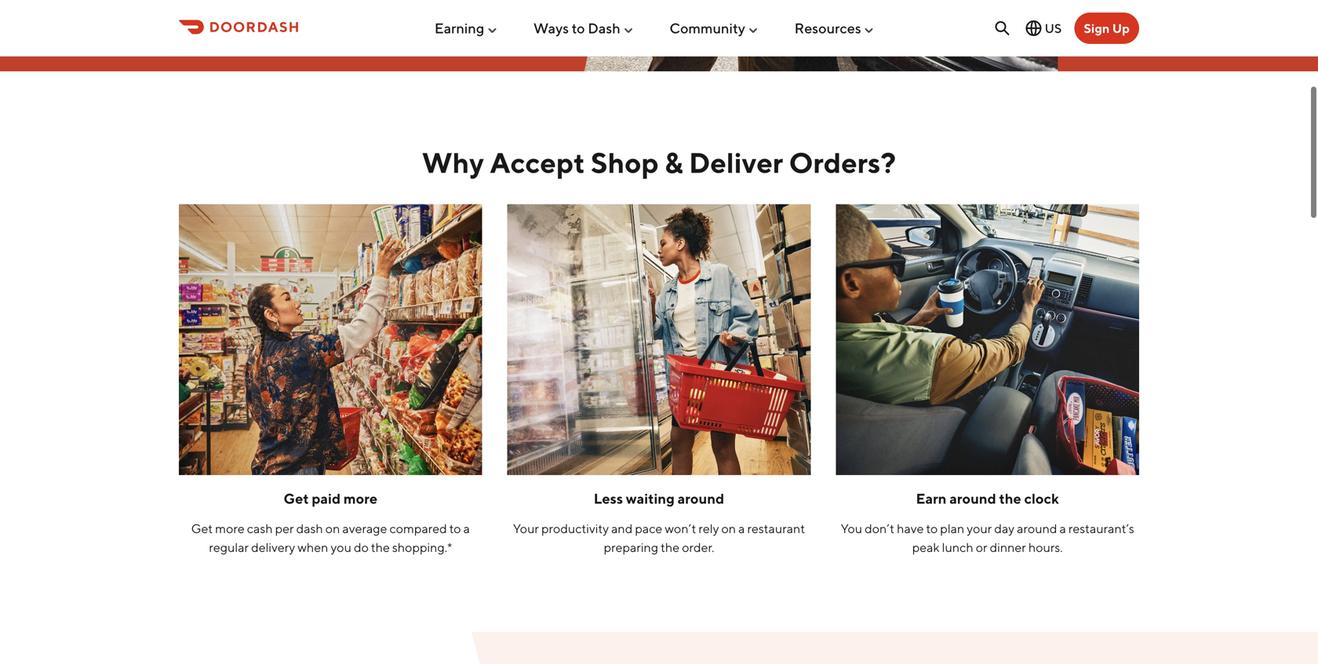 Task type: describe. For each thing, give the bounding box(es) containing it.
to inside get more cash per dash on average compared to a regular delivery when you do the shopping.*
[[450, 522, 461, 537]]

dinner
[[990, 541, 1026, 555]]

don't
[[865, 522, 895, 537]]

and
[[611, 522, 633, 537]]

you
[[331, 541, 352, 555]]

lunch
[[942, 541, 974, 555]]

us
[[1045, 21, 1062, 36]]

you
[[841, 522, 863, 537]]

day
[[995, 522, 1015, 537]]

peak
[[913, 541, 940, 555]]

on inside get more cash per dash on average compared to a regular delivery when you do the shopping.*
[[326, 522, 340, 537]]

restaurant's
[[1069, 522, 1135, 537]]

0 vertical spatial more
[[344, 491, 378, 507]]

to inside you don't have to plan your day around a restaurant's peak lunch or dinner hours.
[[927, 522, 938, 537]]

earn
[[916, 491, 947, 507]]

hours.
[[1029, 541, 1063, 555]]

less waiting around
[[594, 491, 725, 507]]

sign
[[1084, 21, 1110, 36]]

ways to dash
[[534, 20, 621, 37]]

dx s&d shopping image
[[179, 204, 482, 476]]

you don't have to plan your day around a restaurant's peak lunch or dinner hours.
[[841, 522, 1135, 555]]

waiting
[[626, 491, 675, 507]]

earning
[[435, 20, 484, 37]]

resources link
[[795, 13, 876, 43]]

paid
[[312, 491, 341, 507]]

dash
[[588, 20, 621, 37]]

preparing
[[604, 541, 659, 555]]

deliver
[[689, 146, 783, 179]]

restaurant
[[748, 522, 805, 537]]

ways to dash link
[[534, 13, 635, 43]]

dx s&d basket image
[[508, 204, 811, 476]]

shopping.*
[[392, 541, 452, 555]]

your
[[513, 522, 539, 537]]

dx s&d driving image
[[836, 204, 1140, 476]]

when
[[298, 541, 328, 555]]

get more cash per dash on average compared to a regular delivery when you do the shopping.*
[[191, 522, 470, 555]]

why accept shop & deliver orders?
[[422, 146, 896, 179]]

community link
[[670, 13, 760, 43]]

get for get more cash per dash on average compared to a regular delivery when you do the shopping.*
[[191, 522, 213, 537]]

get for get paid more
[[284, 491, 309, 507]]

1 horizontal spatial to
[[572, 20, 585, 37]]



Task type: vqa. For each thing, say whether or not it's contained in the screenshot.
WAYS TO DASH link
yes



Task type: locate. For each thing, give the bounding box(es) containing it.
or
[[976, 541, 988, 555]]

more inside get more cash per dash on average compared to a regular delivery when you do the shopping.*
[[215, 522, 245, 537]]

a
[[463, 522, 470, 537], [739, 522, 745, 537], [1060, 522, 1066, 537]]

&
[[665, 146, 683, 179]]

a inside your productivity and pace won't rely on a restaurant preparing the order.
[[739, 522, 745, 537]]

0 horizontal spatial the
[[371, 541, 390, 555]]

globe line image
[[1025, 19, 1044, 38]]

a right compared
[[463, 522, 470, 537]]

get paid more
[[284, 491, 378, 507]]

clock
[[1025, 491, 1059, 507]]

a inside you don't have to plan your day around a restaurant's peak lunch or dinner hours.
[[1060, 522, 1066, 537]]

around
[[678, 491, 725, 507], [950, 491, 997, 507], [1017, 522, 1058, 537]]

sign up
[[1084, 21, 1130, 36]]

to right compared
[[450, 522, 461, 537]]

2 horizontal spatial around
[[1017, 522, 1058, 537]]

to
[[572, 20, 585, 37], [450, 522, 461, 537], [927, 522, 938, 537]]

around up rely
[[678, 491, 725, 507]]

get left paid
[[284, 491, 309, 507]]

shop
[[591, 146, 659, 179]]

have
[[897, 522, 924, 537]]

on up you
[[326, 522, 340, 537]]

pace
[[635, 522, 663, 537]]

sign up button
[[1075, 13, 1140, 44]]

get up regular
[[191, 522, 213, 537]]

to left dash
[[572, 20, 585, 37]]

do
[[354, 541, 369, 555]]

resources
[[795, 20, 862, 37]]

2 horizontal spatial the
[[999, 491, 1022, 507]]

delivery
[[251, 541, 295, 555]]

your
[[967, 522, 992, 537]]

a right rely
[[739, 522, 745, 537]]

get inside get more cash per dash on average compared to a regular delivery when you do the shopping.*
[[191, 522, 213, 537]]

won't
[[665, 522, 696, 537]]

earning link
[[435, 13, 499, 43]]

more up regular
[[215, 522, 245, 537]]

1 horizontal spatial a
[[739, 522, 745, 537]]

per
[[275, 522, 294, 537]]

around up your
[[950, 491, 997, 507]]

2 horizontal spatial a
[[1060, 522, 1066, 537]]

the inside get more cash per dash on average compared to a regular delivery when you do the shopping.*
[[371, 541, 390, 555]]

0 vertical spatial get
[[284, 491, 309, 507]]

1 horizontal spatial more
[[344, 491, 378, 507]]

the right do
[[371, 541, 390, 555]]

2 horizontal spatial to
[[927, 522, 938, 537]]

average
[[343, 522, 387, 537]]

earn around the clock
[[916, 491, 1059, 507]]

0 horizontal spatial get
[[191, 522, 213, 537]]

1 horizontal spatial around
[[950, 491, 997, 507]]

around up hours. in the bottom of the page
[[1017, 522, 1058, 537]]

1 vertical spatial more
[[215, 522, 245, 537]]

1 horizontal spatial the
[[661, 541, 680, 555]]

1 on from the left
[[326, 522, 340, 537]]

0 horizontal spatial on
[[326, 522, 340, 537]]

dash
[[296, 522, 323, 537]]

1 horizontal spatial get
[[284, 491, 309, 507]]

regular
[[209, 541, 249, 555]]

3 a from the left
[[1060, 522, 1066, 537]]

0 horizontal spatial a
[[463, 522, 470, 537]]

0 horizontal spatial around
[[678, 491, 725, 507]]

on
[[326, 522, 340, 537], [722, 522, 736, 537]]

1 horizontal spatial on
[[722, 522, 736, 537]]

1 a from the left
[[463, 522, 470, 537]]

up
[[1113, 21, 1130, 36]]

more up average at the bottom of page
[[344, 491, 378, 507]]

0 horizontal spatial to
[[450, 522, 461, 537]]

the
[[999, 491, 1022, 507], [371, 541, 390, 555], [661, 541, 680, 555]]

productivity
[[542, 522, 609, 537]]

the up day
[[999, 491, 1022, 507]]

cash
[[247, 522, 273, 537]]

rely
[[699, 522, 719, 537]]

on inside your productivity and pace won't rely on a restaurant preparing the order.
[[722, 522, 736, 537]]

why
[[422, 146, 484, 179]]

dx s&d packing image
[[584, 0, 1058, 71]]

the down won't
[[661, 541, 680, 555]]

2 on from the left
[[722, 522, 736, 537]]

community
[[670, 20, 746, 37]]

accept
[[490, 146, 585, 179]]

get
[[284, 491, 309, 507], [191, 522, 213, 537]]

orders?
[[789, 146, 896, 179]]

less
[[594, 491, 623, 507]]

a inside get more cash per dash on average compared to a regular delivery when you do the shopping.*
[[463, 522, 470, 537]]

on right rely
[[722, 522, 736, 537]]

2 a from the left
[[739, 522, 745, 537]]

around inside you don't have to plan your day around a restaurant's peak lunch or dinner hours.
[[1017, 522, 1058, 537]]

compared
[[390, 522, 447, 537]]

the inside your productivity and pace won't rely on a restaurant preparing the order.
[[661, 541, 680, 555]]

1 vertical spatial get
[[191, 522, 213, 537]]

to up peak
[[927, 522, 938, 537]]

a up hours. in the bottom of the page
[[1060, 522, 1066, 537]]

more
[[344, 491, 378, 507], [215, 522, 245, 537]]

ways
[[534, 20, 569, 37]]

plan
[[940, 522, 965, 537]]

order.
[[682, 541, 715, 555]]

0 horizontal spatial more
[[215, 522, 245, 537]]

your productivity and pace won't rely on a restaurant preparing the order.
[[513, 522, 805, 555]]



